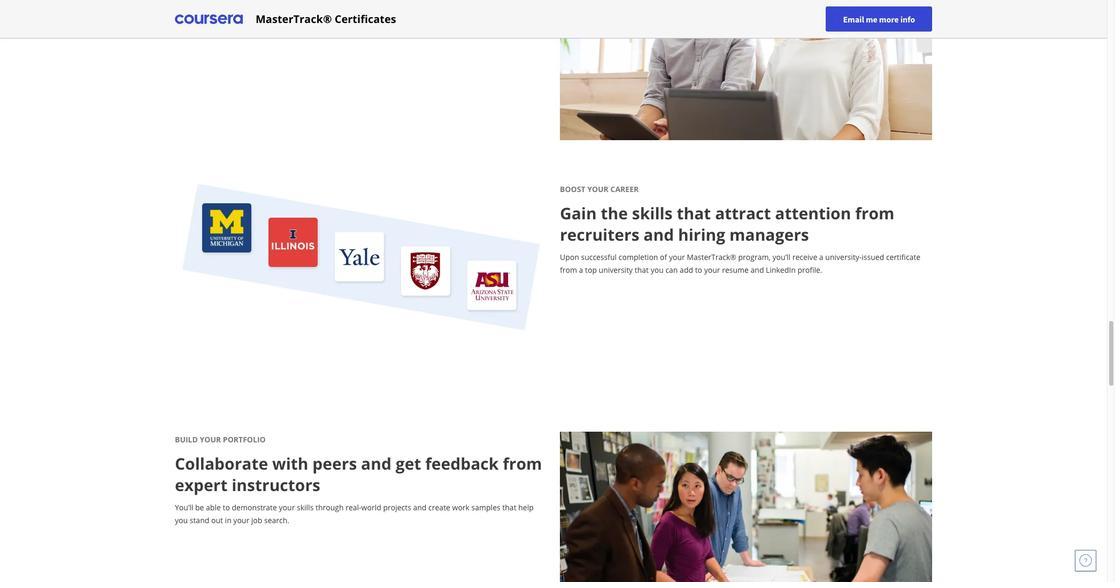 Task type: locate. For each thing, give the bounding box(es) containing it.
email me more info
[[843, 14, 915, 24]]

with
[[444, 15, 459, 25], [272, 453, 308, 475]]

mastertrack®
[[249, 2, 298, 12], [256, 12, 332, 26], [687, 252, 737, 262]]

your right boost
[[587, 184, 609, 194]]

0 vertical spatial feedback
[[374, 15, 405, 25]]

1 vertical spatial in
[[225, 515, 231, 525]]

a up team-
[[498, 2, 502, 12]]

0 horizontal spatial you
[[175, 515, 188, 525]]

an
[[426, 2, 435, 12]]

with left peers
[[272, 453, 308, 475]]

me
[[866, 14, 878, 24]]

1 horizontal spatial to
[[695, 265, 702, 275]]

your
[[669, 252, 685, 262], [704, 265, 720, 275], [279, 502, 295, 513], [233, 515, 249, 525]]

of
[[489, 2, 496, 12], [660, 252, 667, 262]]

of inside upon successful completion of your mastertrack® program, you'll receive a university-issued certificate from a top university that you can add to your resume and linkedin profile.
[[660, 252, 667, 262]]

expert
[[294, 15, 317, 25], [175, 474, 228, 496]]

of up "interactive"
[[489, 2, 496, 12]]

from inside gain the skills that attract attention from recruiters and hiring managers
[[856, 202, 895, 224]]

gain the skills that attract attention from recruiters and hiring managers
[[560, 202, 895, 246]]

your
[[587, 184, 609, 194], [200, 434, 221, 445]]

and left get
[[361, 453, 392, 475]]

world
[[361, 502, 381, 513]]

that left features
[[234, 15, 248, 25]]

in right enroll
[[234, 2, 241, 12]]

skills left through
[[297, 502, 314, 513]]

expert right the live
[[294, 15, 317, 25]]

from
[[856, 202, 895, 224], [560, 265, 577, 275], [503, 453, 542, 475]]

and left create
[[413, 502, 427, 513]]

feedback down you're
[[374, 15, 405, 25]]

1 vertical spatial expert
[[175, 474, 228, 496]]

more
[[879, 14, 899, 24]]

a
[[243, 2, 247, 12], [498, 2, 502, 12], [820, 252, 824, 262], [579, 265, 583, 275]]

1 horizontal spatial program
[[300, 2, 331, 12]]

2 vertical spatial you
[[175, 515, 188, 525]]

0 vertical spatial with
[[444, 15, 459, 25]]

email
[[843, 14, 864, 24]]

0 vertical spatial your
[[587, 184, 609, 194]]

1 vertical spatial from
[[560, 265, 577, 275]]

program left on
[[300, 2, 331, 12]]

email me more info button
[[826, 6, 932, 32]]

samples
[[472, 502, 501, 513]]

help center image
[[1080, 554, 1092, 567]]

1 vertical spatial of
[[660, 252, 667, 262]]

projects
[[383, 502, 411, 513]]

1 vertical spatial with
[[272, 453, 308, 475]]

you left can
[[651, 265, 664, 275]]

and down program,
[[751, 265, 764, 275]]

program down enroll
[[201, 15, 232, 25]]

you
[[197, 2, 210, 12], [651, 265, 664, 275], [175, 515, 188, 525]]

to right able
[[223, 502, 230, 513]]

work
[[452, 502, 470, 513]]

mastertrack® inside when you enroll in a mastertrack® program on coursera, you're taking an online module of a master's degree program that features live expert instruction and feedback combined with interactive team-based learning.
[[249, 2, 298, 12]]

feedback up work on the left bottom of page
[[425, 453, 499, 475]]

0 vertical spatial from
[[856, 202, 895, 224]]

with down online at left top
[[444, 15, 459, 25]]

1 vertical spatial feedback
[[425, 453, 499, 475]]

real-
[[346, 502, 361, 513]]

gain
[[560, 202, 597, 224]]

master's
[[504, 2, 534, 12]]

0 horizontal spatial skills
[[297, 502, 314, 513]]

1 horizontal spatial you
[[197, 2, 210, 12]]

1 horizontal spatial of
[[660, 252, 667, 262]]

you'll
[[175, 502, 193, 513]]

skills down the career
[[632, 202, 673, 224]]

1 horizontal spatial in
[[234, 2, 241, 12]]

to right the add
[[695, 265, 702, 275]]

2 vertical spatial from
[[503, 453, 542, 475]]

your for collaborate
[[200, 434, 221, 445]]

and inside when you enroll in a mastertrack® program on coursera, you're taking an online module of a master's degree program that features live expert instruction and feedback combined with interactive team-based learning.
[[358, 15, 372, 25]]

from up 'help'
[[503, 453, 542, 475]]

from down upon
[[560, 265, 577, 275]]

can
[[666, 265, 678, 275]]

mastertrack® down hiring
[[687, 252, 737, 262]]

you inside when you enroll in a mastertrack® program on coursera, you're taking an online module of a master's degree program that features live expert instruction and feedback combined with interactive team-based learning.
[[197, 2, 210, 12]]

0 vertical spatial program
[[300, 2, 331, 12]]

through
[[316, 502, 344, 513]]

you down the you'll
[[175, 515, 188, 525]]

1 horizontal spatial your
[[587, 184, 609, 194]]

and down coursera,
[[358, 15, 372, 25]]

certificate
[[886, 252, 921, 262]]

1 horizontal spatial from
[[560, 265, 577, 275]]

that inside gain the skills that attract attention from recruiters and hiring managers
[[677, 202, 711, 224]]

that
[[234, 15, 248, 25], [677, 202, 711, 224], [635, 265, 649, 275], [503, 502, 517, 513]]

taking
[[403, 2, 424, 12]]

1 horizontal spatial feedback
[[425, 453, 499, 475]]

0 horizontal spatial from
[[503, 453, 542, 475]]

in right out
[[225, 515, 231, 525]]

that left attract
[[677, 202, 711, 224]]

0 vertical spatial skills
[[632, 202, 673, 224]]

from for gain the skills that attract attention from recruiters and hiring managers
[[856, 202, 895, 224]]

0 horizontal spatial feedback
[[374, 15, 405, 25]]

your right build at the bottom left of the page
[[200, 434, 221, 445]]

0 vertical spatial expert
[[294, 15, 317, 25]]

feedback inside "collaborate with peers and get feedback from expert instructors"
[[425, 453, 499, 475]]

upon
[[560, 252, 579, 262]]

you left enroll
[[197, 2, 210, 12]]

1 vertical spatial you
[[651, 265, 664, 275]]

1 vertical spatial program
[[201, 15, 232, 25]]

1 vertical spatial skills
[[297, 502, 314, 513]]

mastertrack® up features
[[249, 2, 298, 12]]

online
[[437, 2, 458, 12]]

and
[[358, 15, 372, 25], [644, 224, 674, 246], [751, 265, 764, 275], [361, 453, 392, 475], [413, 502, 427, 513]]

in
[[234, 2, 241, 12], [225, 515, 231, 525]]

expert up be
[[175, 474, 228, 496]]

and up "completion"
[[644, 224, 674, 246]]

your up can
[[669, 252, 685, 262]]

instructors
[[232, 474, 320, 496]]

search.
[[264, 515, 289, 525]]

0 horizontal spatial program
[[201, 15, 232, 25]]

1 vertical spatial your
[[200, 434, 221, 445]]

0 vertical spatial you
[[197, 2, 210, 12]]

1 vertical spatial to
[[223, 502, 230, 513]]

your left resume on the right top of page
[[704, 265, 720, 275]]

collaborate
[[175, 453, 268, 475]]

with inside "collaborate with peers and get feedback from expert instructors"
[[272, 453, 308, 475]]

0 horizontal spatial with
[[272, 453, 308, 475]]

0 vertical spatial to
[[695, 265, 702, 275]]

mastertrack® for when
[[249, 2, 298, 12]]

with inside when you enroll in a mastertrack® program on coursera, you're taking an online module of a master's degree program that features live expert instruction and feedback combined with interactive team-based learning.
[[444, 15, 459, 25]]

of up can
[[660, 252, 667, 262]]

program
[[300, 2, 331, 12], [201, 15, 232, 25]]

0 horizontal spatial your
[[200, 434, 221, 445]]

1 horizontal spatial with
[[444, 15, 459, 25]]

from up issued
[[856, 202, 895, 224]]

combined
[[407, 15, 442, 25]]

0 vertical spatial of
[[489, 2, 496, 12]]

mastertrack® inside upon successful completion of your mastertrack® program, you'll receive a university-issued certificate from a top university that you can add to your resume and linkedin profile.
[[687, 252, 737, 262]]

0 horizontal spatial of
[[489, 2, 496, 12]]

when you enroll in a mastertrack® program on coursera, you're taking an online module of a master's degree program that features live expert instruction and feedback combined with interactive team-based learning.
[[175, 2, 541, 38]]

1 horizontal spatial skills
[[632, 202, 673, 224]]

that down "completion"
[[635, 265, 649, 275]]

2 horizontal spatial you
[[651, 265, 664, 275]]

of inside when you enroll in a mastertrack® program on coursera, you're taking an online module of a master's degree program that features live expert instruction and feedback combined with interactive team-based learning.
[[489, 2, 496, 12]]

0 vertical spatial in
[[234, 2, 241, 12]]

from inside upon successful completion of your mastertrack® program, you'll receive a university-issued certificate from a top university that you can add to your resume and linkedin profile.
[[560, 265, 577, 275]]

to
[[695, 265, 702, 275], [223, 502, 230, 513]]

and inside gain the skills that attract attention from recruiters and hiring managers
[[644, 224, 674, 246]]

0 horizontal spatial in
[[225, 515, 231, 525]]

1 horizontal spatial expert
[[294, 15, 317, 25]]

skills inside you'll be able to demonstrate your skills through real-world projects and create work samples that help you stand out in your job search.
[[297, 502, 314, 513]]

feedback
[[374, 15, 405, 25], [425, 453, 499, 475]]

skills
[[632, 202, 673, 224], [297, 502, 314, 513]]

add
[[680, 265, 693, 275]]

2 horizontal spatial from
[[856, 202, 895, 224]]

recruiters
[[560, 224, 640, 246]]

you inside upon successful completion of your mastertrack® program, you'll receive a university-issued certificate from a top university that you can add to your resume and linkedin profile.
[[651, 265, 664, 275]]

build
[[175, 434, 198, 445]]

certificates
[[335, 12, 396, 26]]

0 horizontal spatial to
[[223, 502, 230, 513]]

from inside "collaborate with peers and get feedback from expert instructors"
[[503, 453, 542, 475]]

that left 'help'
[[503, 502, 517, 513]]

0 horizontal spatial expert
[[175, 474, 228, 496]]

your left job
[[233, 515, 249, 525]]



Task type: describe. For each thing, give the bounding box(es) containing it.
to inside upon successful completion of your mastertrack® program, you'll receive a university-issued certificate from a top university that you can add to your resume and linkedin profile.
[[695, 265, 702, 275]]

feedback inside when you enroll in a mastertrack® program on coursera, you're taking an online module of a master's degree program that features live expert instruction and feedback combined with interactive team-based learning.
[[374, 15, 405, 25]]

skills inside gain the skills that attract attention from recruiters and hiring managers
[[632, 202, 673, 224]]

in inside when you enroll in a mastertrack® program on coursera, you're taking an online module of a master's degree program that features live expert instruction and feedback combined with interactive team-based learning.
[[234, 2, 241, 12]]

in inside you'll be able to demonstrate your skills through real-world projects and create work samples that help you stand out in your job search.
[[225, 515, 231, 525]]

the
[[601, 202, 628, 224]]

that inside when you enroll in a mastertrack® program on coursera, you're taking an online module of a master's degree program that features live expert instruction and feedback combined with interactive team-based learning.
[[234, 15, 248, 25]]

coursera,
[[344, 2, 377, 12]]

you'll
[[773, 252, 791, 262]]

live
[[281, 15, 292, 25]]

you'll be able to demonstrate your skills through real-world projects and create work samples that help you stand out in your job search.
[[175, 502, 534, 525]]

and inside upon successful completion of your mastertrack® program, you'll receive a university-issued certificate from a top university that you can add to your resume and linkedin profile.
[[751, 265, 764, 275]]

program,
[[739, 252, 771, 262]]

get
[[396, 453, 421, 475]]

you inside you'll be able to demonstrate your skills through real-world projects and create work samples that help you stand out in your job search.
[[175, 515, 188, 525]]

university
[[599, 265, 633, 275]]

university-
[[826, 252, 862, 262]]

team-
[[500, 15, 520, 25]]

build your portfolio
[[175, 434, 266, 445]]

hiring
[[678, 224, 726, 246]]

help
[[519, 502, 534, 513]]

career
[[611, 184, 639, 194]]

learning.
[[175, 27, 205, 38]]

completion
[[619, 252, 658, 262]]

instruction
[[319, 15, 356, 25]]

info
[[901, 14, 915, 24]]

able
[[206, 502, 221, 513]]

and inside "collaborate with peers and get feedback from expert instructors"
[[361, 453, 392, 475]]

a right enroll
[[243, 2, 247, 12]]

module
[[460, 2, 487, 12]]

when
[[175, 2, 195, 12]]

that inside upon successful completion of your mastertrack® program, you'll receive a university-issued certificate from a top university that you can add to your resume and linkedin profile.
[[635, 265, 649, 275]]

linkedin
[[766, 265, 796, 275]]

collaborate with peers and get feedback from expert instructors
[[175, 453, 542, 496]]

a right receive
[[820, 252, 824, 262]]

top
[[585, 265, 597, 275]]

create
[[429, 502, 450, 513]]

issued
[[862, 252, 884, 262]]

expert inside "collaborate with peers and get feedback from expert instructors"
[[175, 474, 228, 496]]

your for gain
[[587, 184, 609, 194]]

mastertrack® left on
[[256, 12, 332, 26]]

peers
[[313, 453, 357, 475]]

job
[[251, 515, 262, 525]]

upon successful completion of your mastertrack® program, you'll receive a university-issued certificate from a top university that you can add to your resume and linkedin profile.
[[560, 252, 921, 275]]

enroll
[[212, 2, 232, 12]]

that inside you'll be able to demonstrate your skills through real-world projects and create work samples that help you stand out in your job search.
[[503, 502, 517, 513]]

boost
[[560, 184, 586, 194]]

stand
[[190, 515, 209, 525]]

from for collaborate with peers and get feedback from expert instructors
[[503, 453, 542, 475]]

be
[[195, 502, 204, 513]]

interactive
[[461, 15, 498, 25]]

degree
[[175, 15, 199, 25]]

coursera image
[[175, 10, 243, 28]]

expert inside when you enroll in a mastertrack® program on coursera, you're taking an online module of a master's degree program that features live expert instruction and feedback combined with interactive team-based learning.
[[294, 15, 317, 25]]

attract
[[715, 202, 771, 224]]

a left top
[[579, 265, 583, 275]]

attention
[[775, 202, 851, 224]]

on
[[333, 2, 342, 12]]

to inside you'll be able to demonstrate your skills through real-world projects and create work samples that help you stand out in your job search.
[[223, 502, 230, 513]]

resume
[[722, 265, 749, 275]]

boost your career
[[560, 184, 639, 194]]

your up search.
[[279, 502, 295, 513]]

based
[[520, 15, 541, 25]]

profile.
[[798, 265, 823, 275]]

mastertrack® certificates
[[256, 12, 396, 26]]

portfolio
[[223, 434, 266, 445]]

receive
[[793, 252, 818, 262]]

mastertrack® for upon
[[687, 252, 737, 262]]

out
[[211, 515, 223, 525]]

features
[[250, 15, 279, 25]]

you're
[[379, 2, 401, 12]]

and inside you'll be able to demonstrate your skills through real-world projects and create work samples that help you stand out in your job search.
[[413, 502, 427, 513]]

demonstrate
[[232, 502, 277, 513]]

managers
[[730, 224, 809, 246]]

successful
[[581, 252, 617, 262]]



Task type: vqa. For each thing, say whether or not it's contained in the screenshot.
Button,
no



